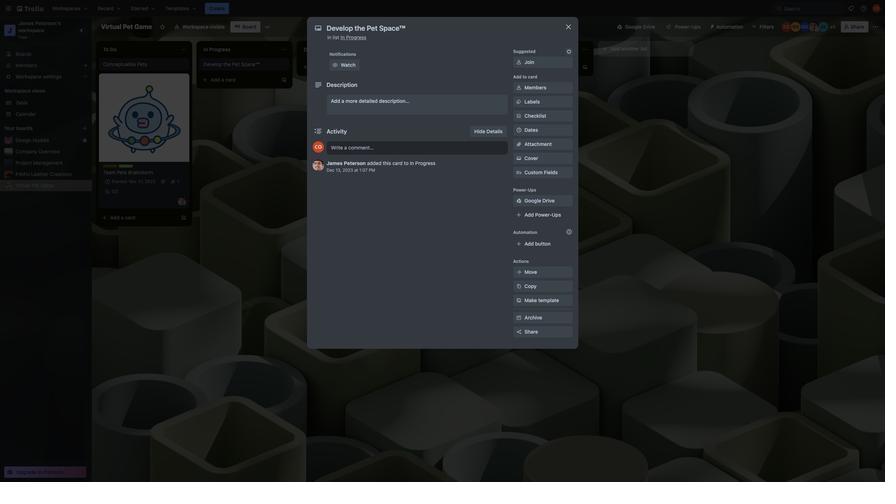 Task type: describe. For each thing, give the bounding box(es) containing it.
add inside add button button
[[525, 241, 534, 247]]

1 vertical spatial 1
[[177, 179, 179, 184]]

share for bottom 'share' button
[[525, 329, 538, 335]]

james peterson's workspace link
[[18, 20, 62, 33]]

card inside james peterson added this card to in progress dec 13, 2023 at 1:07 pm
[[393, 160, 403, 166]]

create from template… image for add a card button underneath website
[[482, 148, 488, 154]]

checklist
[[525, 113, 547, 119]]

0 horizontal spatial power-
[[514, 187, 528, 193]]

boards
[[16, 125, 33, 131]]

j link
[[4, 25, 16, 36]]

add a more detailed description… link
[[327, 95, 508, 115]]

members for bottom "members" link
[[525, 84, 547, 91]]

views
[[32, 88, 45, 94]]

develop the pet space™️ link
[[204, 61, 286, 68]]

add up the add to card
[[512, 64, 521, 70]]

Search field
[[782, 3, 844, 14]]

power-ups inside button
[[675, 24, 701, 30]]

upgrade to premium link
[[4, 467, 86, 478]]

hide details link
[[470, 126, 507, 137]]

cover link
[[514, 153, 573, 164]]

project
[[16, 160, 32, 166]]

1 vertical spatial google
[[525, 198, 541, 204]]

sm image for copy
[[516, 283, 523, 290]]

attachment button
[[514, 139, 573, 150]]

board link
[[231, 21, 261, 33]]

add down develop
[[211, 77, 220, 83]]

workspace views
[[4, 88, 45, 94]]

started:
[[112, 179, 128, 184]]

color: bold lime, title: "team task" element
[[119, 165, 140, 170]]

add a card button down develop the pet space™️ link
[[199, 74, 279, 86]]

dec
[[327, 168, 335, 173]]

jeremy miller (jeremymiller198) image
[[819, 22, 829, 32]]

sm image for archive
[[516, 314, 523, 321]]

this
[[383, 160, 391, 166]]

power-ups button
[[661, 21, 706, 33]]

team pets brainstorm
[[103, 169, 153, 175]]

automation inside button
[[717, 24, 744, 30]]

domain
[[426, 116, 443, 122]]

27,
[[138, 179, 144, 184]]

to for card
[[523, 74, 527, 80]]

develop the pet space™️
[[204, 61, 260, 67]]

create from template… image for add a card button below 2
[[181, 215, 187, 221]]

0 horizontal spatial in
[[341, 34, 345, 40]]

color: yellow, title: none image
[[103, 165, 117, 168]]

1 horizontal spatial christina overa (christinaovera) image
[[873, 4, 881, 13]]

close dialog image
[[564, 23, 573, 31]]

0 horizontal spatial progress
[[346, 34, 367, 40]]

starred icon image
[[82, 138, 88, 143]]

Board name text field
[[98, 21, 156, 33]]

checklist link
[[514, 110, 573, 122]]

automation button
[[707, 21, 748, 33]]

boards link
[[0, 48, 92, 60]]

the
[[224, 61, 231, 67]]

pets for team
[[117, 169, 127, 175]]

website
[[419, 123, 438, 129]]

progress inside james peterson added this card to in progress dec 13, 2023 at 1:07 pm
[[416, 160, 436, 166]]

labels link
[[514, 96, 573, 107]]

drive inside button
[[643, 24, 656, 30]]

team task
[[119, 165, 140, 170]]

peterson's
[[35, 20, 61, 26]]

boards
[[16, 51, 32, 57]]

a for add a card button under notifications
[[322, 64, 325, 70]]

james for peterson's
[[18, 20, 34, 26]]

1 vertical spatial google drive
[[525, 198, 555, 204]]

create from template… image for add a card button below develop the pet space™️ link
[[281, 77, 287, 83]]

project management link
[[16, 159, 88, 167]]

to inside james peterson added this card to in progress dec 13, 2023 at 1:07 pm
[[404, 160, 409, 166]]

dec 13, 2023 at 1:07 pm link
[[327, 168, 375, 173]]

0 / 2
[[112, 189, 118, 194]]

google drive button
[[613, 21, 660, 33]]

add inside add power-ups link
[[525, 212, 534, 218]]

christina overa (christinaovera) image
[[782, 22, 792, 32]]

hide details
[[475, 128, 503, 134]]

2
[[116, 189, 118, 194]]

add down 0 / 2
[[110, 215, 120, 221]]

james peterson's workspace free
[[18, 20, 62, 40]]

added
[[367, 160, 382, 166]]

make
[[525, 297, 537, 303]]

1 horizontal spatial james peterson (jamespeterson93) image
[[810, 22, 819, 32]]

description…
[[379, 98, 410, 104]]

project management
[[16, 160, 63, 166]]

add another list
[[611, 46, 648, 52]]

add power-ups
[[525, 212, 561, 218]]

add a card button down 2
[[99, 212, 178, 223]]

your boards
[[4, 125, 33, 131]]

pwau leather creations
[[16, 171, 72, 177]]

workspace
[[18, 27, 44, 33]]

add a more detailed description…
[[331, 98, 410, 104]]

0 horizontal spatial members link
[[0, 60, 92, 71]]

google drive inside button
[[625, 24, 656, 30]]

your
[[4, 125, 15, 131]]

search image
[[777, 6, 782, 11]]

hide
[[475, 128, 486, 134]]

pet inside securing domain for virtual pet game website
[[469, 116, 476, 122]]

filters
[[760, 24, 775, 30]]

james peterson added this card to in progress dec 13, 2023 at 1:07 pm
[[327, 160, 436, 173]]

13,
[[336, 168, 342, 173]]

company
[[16, 148, 37, 155]]

add a card button down website
[[400, 146, 479, 157]]

design huddle link
[[16, 137, 79, 144]]

ups inside button
[[692, 24, 701, 30]]

securing domain for virtual pet game website link
[[404, 115, 486, 129]]

free
[[18, 35, 27, 40]]

details
[[487, 128, 503, 134]]

a for add a card button underneath website
[[422, 148, 425, 154]]

add a card button down notifications
[[300, 62, 379, 73]]

actions
[[514, 259, 529, 264]]

primary element
[[0, 0, 886, 17]]

0 vertical spatial list
[[333, 34, 340, 40]]

j
[[8, 26, 12, 34]]

in progress link
[[341, 34, 367, 40]]

sm image for google drive
[[516, 197, 523, 204]]

huddle
[[33, 137, 49, 143]]

add button
[[525, 241, 551, 247]]

started: nov 27, 2023
[[112, 179, 155, 184]]

visible
[[210, 24, 225, 30]]

sm image for move
[[516, 269, 523, 276]]

+
[[831, 24, 834, 30]]

upgrade
[[16, 469, 36, 475]]

add a card for create from template… image for add a card button below 2
[[110, 215, 135, 221]]

your boards with 5 items element
[[4, 124, 71, 133]]

create
[[209, 5, 225, 11]]

virtual pet game inside the board name text box
[[101, 23, 152, 30]]

pets for conceptualize
[[137, 61, 147, 67]]

button
[[535, 241, 551, 247]]

pet down the leather at the top of the page
[[32, 182, 39, 188]]

google inside button
[[625, 24, 642, 30]]

add a card for add a card button below develop the pet space™️ link's create from template… icon
[[211, 77, 236, 83]]

watch
[[341, 62, 356, 68]]

1:07
[[360, 168, 368, 173]]

show menu image
[[873, 23, 880, 30]]

game inside the board name text box
[[134, 23, 152, 30]]

custom fields button
[[514, 169, 573, 176]]

sm image for labels
[[516, 98, 523, 105]]

add left the 'watch' button
[[311, 64, 320, 70]]

gary orlando (garyorlando) image
[[800, 22, 810, 32]]



Task type: vqa. For each thing, say whether or not it's contained in the screenshot.
leftmost Google
yes



Task type: locate. For each thing, give the bounding box(es) containing it.
game inside securing domain for virtual pet game website
[[404, 123, 418, 129]]

add inside add a more detailed description… link
[[331, 98, 340, 104]]

star or unstar board image
[[160, 24, 166, 30]]

copy link
[[514, 281, 573, 292]]

move link
[[514, 267, 573, 278]]

0 vertical spatial share
[[851, 24, 865, 30]]

copy
[[525, 283, 537, 289]]

2023 inside james peterson added this card to in progress dec 13, 2023 at 1:07 pm
[[343, 168, 353, 173]]

james for peterson
[[327, 160, 343, 166]]

design
[[16, 137, 31, 143]]

sm image left join
[[516, 59, 523, 66]]

pets up started:
[[117, 169, 127, 175]]

make template
[[525, 297, 559, 303]]

share button down archive link
[[514, 326, 573, 338]]

a for add a card button below develop the pet space™️ link
[[221, 77, 224, 83]]

ups down custom
[[528, 187, 537, 193]]

0 vertical spatial virtual pet game
[[101, 23, 152, 30]]

management
[[33, 160, 63, 166]]

workspace visible
[[183, 24, 225, 30]]

0 vertical spatial workspace
[[183, 24, 209, 30]]

list right in
[[333, 34, 340, 40]]

0
[[112, 189, 114, 194]]

google drive up add another list button
[[625, 24, 656, 30]]

1 vertical spatial power-ups
[[514, 187, 537, 193]]

share down archive
[[525, 329, 538, 335]]

add another list button
[[598, 41, 694, 57]]

james peterson (jamespeterson93) image
[[810, 22, 819, 32], [178, 197, 187, 206]]

create from template… image
[[482, 148, 488, 154], [181, 215, 187, 221]]

add down suggested
[[514, 74, 522, 80]]

to right upgrade
[[37, 469, 42, 475]]

in list in progress
[[328, 34, 367, 40]]

to down the write a comment text field
[[404, 160, 409, 166]]

game left star or unstar board icon
[[134, 23, 152, 30]]

sm image up add power-ups link
[[516, 197, 523, 204]]

sm image left watch
[[332, 62, 339, 69]]

workspace visible button
[[170, 21, 229, 33]]

drive up add another list button
[[643, 24, 656, 30]]

2 horizontal spatial virtual
[[452, 116, 467, 122]]

dates button
[[514, 124, 573, 136]]

securing domain for virtual pet game website
[[404, 116, 476, 129]]

0 vertical spatial james peterson (jamespeterson93) image
[[810, 22, 819, 32]]

workspace for workspace visible
[[183, 24, 209, 30]]

add left more
[[331, 98, 340, 104]]

in down the write a comment text field
[[410, 160, 414, 166]]

1 horizontal spatial google
[[625, 24, 642, 30]]

sm image for cover
[[516, 155, 523, 162]]

1 vertical spatial power-
[[514, 187, 528, 193]]

2 horizontal spatial game
[[404, 123, 418, 129]]

sm image inside cover link
[[516, 155, 523, 162]]

1 vertical spatial 2023
[[145, 179, 155, 184]]

company overview
[[16, 148, 60, 155]]

pwau
[[16, 171, 30, 177]]

workspace up table
[[4, 88, 31, 94]]

0 horizontal spatial christina overa (christinaovera) image
[[313, 141, 324, 153]]

james peterson (jamespeterson93) image
[[313, 160, 324, 171]]

1 vertical spatial automation
[[514, 230, 538, 235]]

conceptualize pets
[[103, 61, 147, 67]]

christina overa (christinaovera) image
[[873, 4, 881, 13], [313, 141, 324, 153]]

dates
[[525, 127, 538, 133]]

conceptualize pets link
[[103, 61, 185, 68]]

add a card down website
[[412, 148, 437, 154]]

0 vertical spatial 2023
[[343, 168, 353, 173]]

make template link
[[514, 295, 573, 306]]

0 horizontal spatial 2023
[[145, 179, 155, 184]]

virtual pet game
[[101, 23, 152, 30], [16, 182, 54, 188]]

0 horizontal spatial team
[[103, 169, 116, 175]]

0 horizontal spatial share
[[525, 329, 538, 335]]

list inside button
[[641, 46, 648, 52]]

christina overa (christinaovera) image up james peterson (jamespeterson93) image
[[313, 141, 324, 153]]

a for add a card button below 2
[[121, 215, 124, 221]]

0 vertical spatial 1
[[834, 24, 836, 30]]

sm image inside the checklist link
[[516, 112, 523, 119]]

in inside james peterson added this card to in progress dec 13, 2023 at 1:07 pm
[[410, 160, 414, 166]]

0 horizontal spatial game
[[41, 182, 54, 188]]

sm image inside labels link
[[516, 98, 523, 105]]

0 horizontal spatial create from template… image
[[181, 215, 187, 221]]

google drive up add power-ups
[[525, 198, 555, 204]]

cover
[[525, 155, 539, 161]]

1 horizontal spatial progress
[[416, 160, 436, 166]]

add a card button up the add to card
[[501, 62, 580, 73]]

1 horizontal spatial create from template… image
[[482, 148, 488, 154]]

0 vertical spatial members
[[16, 62, 37, 68]]

move
[[525, 269, 537, 275]]

1 vertical spatial pets
[[117, 169, 127, 175]]

pet left star or unstar board icon
[[123, 23, 133, 30]]

virtual pet game link
[[16, 182, 88, 189]]

2 vertical spatial virtual
[[16, 182, 30, 188]]

table
[[16, 100, 28, 106]]

0 horizontal spatial drive
[[543, 198, 555, 204]]

game down securing
[[404, 123, 418, 129]]

sm image inside copy link
[[516, 283, 523, 290]]

1 vertical spatial create from template… image
[[181, 215, 187, 221]]

progress
[[346, 34, 367, 40], [416, 160, 436, 166]]

in right in
[[341, 34, 345, 40]]

pwau leather creations link
[[16, 171, 88, 178]]

0 horizontal spatial workspace
[[4, 88, 31, 94]]

2 vertical spatial game
[[41, 182, 54, 188]]

1 vertical spatial list
[[641, 46, 648, 52]]

add a card button
[[300, 62, 379, 73], [501, 62, 580, 73], [199, 74, 279, 86], [400, 146, 479, 157], [99, 212, 178, 223]]

0 vertical spatial automation
[[717, 24, 744, 30]]

members
[[16, 62, 37, 68], [525, 84, 547, 91]]

add left button
[[525, 241, 534, 247]]

sm image left checklist
[[516, 112, 523, 119]]

0 horizontal spatial power-ups
[[514, 187, 537, 193]]

0 horizontal spatial to
[[37, 469, 42, 475]]

sm image down the add to card
[[516, 84, 523, 91]]

open information menu image
[[861, 5, 868, 12]]

sm image for members
[[516, 84, 523, 91]]

sm image for join
[[516, 59, 523, 66]]

sm image down actions
[[516, 269, 523, 276]]

progress up notifications
[[346, 34, 367, 40]]

0 horizontal spatial share button
[[514, 326, 573, 338]]

google up add power-ups
[[525, 198, 541, 204]]

christina overa (christinaovera) image right open information menu icon
[[873, 4, 881, 13]]

sm image for automation
[[707, 21, 717, 31]]

task
[[131, 165, 140, 170]]

1 horizontal spatial ups
[[552, 212, 561, 218]]

add a card up the add to card
[[512, 64, 537, 70]]

securing
[[404, 116, 425, 122]]

0 vertical spatial virtual
[[101, 23, 121, 30]]

in
[[328, 34, 332, 40]]

to for premium
[[37, 469, 42, 475]]

pet inside the board name text box
[[123, 23, 133, 30]]

sm image
[[332, 62, 339, 69], [516, 297, 523, 304], [516, 314, 523, 321]]

members link down boards
[[0, 60, 92, 71]]

2 horizontal spatial to
[[523, 74, 527, 80]]

1 down team pets brainstorm 'link'
[[177, 179, 179, 184]]

to
[[523, 74, 527, 80], [404, 160, 409, 166], [37, 469, 42, 475]]

sm image left cover
[[516, 155, 523, 162]]

in
[[341, 34, 345, 40], [410, 160, 414, 166]]

sm image left labels
[[516, 98, 523, 105]]

/
[[114, 189, 116, 194]]

calendar
[[16, 111, 36, 117]]

1 horizontal spatial list
[[641, 46, 648, 52]]

pets right conceptualize
[[137, 61, 147, 67]]

ups up add button button on the right of page
[[552, 212, 561, 218]]

archive
[[525, 315, 542, 321]]

a
[[322, 64, 325, 70], [523, 64, 525, 70], [221, 77, 224, 83], [342, 98, 344, 104], [422, 148, 425, 154], [121, 215, 124, 221]]

0 horizontal spatial automation
[[514, 230, 538, 235]]

detailed
[[359, 98, 378, 104]]

sm image for make template
[[516, 297, 523, 304]]

add button button
[[514, 238, 573, 250]]

upgrade to premium
[[16, 469, 63, 475]]

board
[[243, 24, 256, 30]]

0 notifications image
[[847, 4, 856, 13]]

0 vertical spatial sm image
[[332, 62, 339, 69]]

customize views image
[[264, 23, 271, 30]]

0 horizontal spatial ups
[[528, 187, 537, 193]]

1 vertical spatial sm image
[[516, 297, 523, 304]]

develop
[[204, 61, 222, 67]]

premium
[[43, 469, 63, 475]]

Write a comment text field
[[327, 141, 508, 154]]

workspace
[[183, 24, 209, 30], [4, 88, 31, 94]]

0 vertical spatial share button
[[841, 21, 869, 33]]

to down join
[[523, 74, 527, 80]]

1 vertical spatial share
[[525, 329, 538, 335]]

share for top 'share' button
[[851, 24, 865, 30]]

1 horizontal spatial power-
[[535, 212, 552, 218]]

ups left automation button
[[692, 24, 701, 30]]

1 vertical spatial virtual pet game
[[16, 182, 54, 188]]

game down pwau leather creations at left top
[[41, 182, 54, 188]]

1 vertical spatial james
[[327, 160, 343, 166]]

2 horizontal spatial ups
[[692, 24, 701, 30]]

archive link
[[514, 312, 573, 323]]

sm image left archive
[[516, 314, 523, 321]]

custom fields
[[525, 169, 558, 175]]

1 horizontal spatial team
[[119, 165, 130, 170]]

google drive
[[625, 24, 656, 30], [525, 198, 555, 204]]

labels
[[525, 99, 540, 105]]

sm image down "close dialog" image
[[566, 48, 573, 55]]

add a card down the
[[211, 77, 236, 83]]

filters button
[[749, 21, 777, 33]]

0 vertical spatial ups
[[692, 24, 701, 30]]

1 vertical spatial drive
[[543, 198, 555, 204]]

2 vertical spatial power-
[[535, 212, 552, 218]]

add left 'another'
[[611, 46, 620, 52]]

sm image inside archive link
[[516, 314, 523, 321]]

fields
[[544, 169, 558, 175]]

add board image
[[82, 126, 88, 131]]

pets inside 'link'
[[117, 169, 127, 175]]

1 horizontal spatial members link
[[514, 82, 573, 93]]

team inside 'link'
[[103, 169, 116, 175]]

1 horizontal spatial in
[[410, 160, 414, 166]]

team pets brainstorm link
[[103, 169, 185, 176]]

team down color: yellow, title: none "icon" on the left
[[103, 169, 116, 175]]

another
[[622, 46, 640, 52]]

suggested
[[514, 49, 536, 54]]

0 vertical spatial progress
[[346, 34, 367, 40]]

power- inside button
[[675, 24, 692, 30]]

table link
[[16, 99, 88, 106]]

james inside james peterson added this card to in progress dec 13, 2023 at 1:07 pm
[[327, 160, 343, 166]]

workspace for workspace views
[[4, 88, 31, 94]]

members down boards
[[16, 62, 37, 68]]

ben nelson (bennelson96) image
[[791, 22, 801, 32]]

0 vertical spatial members link
[[0, 60, 92, 71]]

share button down 0 notifications icon
[[841, 21, 869, 33]]

add to card
[[514, 74, 538, 80]]

0 horizontal spatial virtual pet game
[[16, 182, 54, 188]]

space™️
[[241, 61, 260, 67]]

0 vertical spatial google
[[625, 24, 642, 30]]

james inside the "james peterson's workspace free"
[[18, 20, 34, 26]]

0 vertical spatial james
[[18, 20, 34, 26]]

team left the task
[[119, 165, 130, 170]]

sm image inside join link
[[516, 59, 523, 66]]

1 horizontal spatial share button
[[841, 21, 869, 33]]

2023 left at
[[343, 168, 353, 173]]

1 vertical spatial james peterson (jamespeterson93) image
[[178, 197, 187, 206]]

drive up add power-ups
[[543, 198, 555, 204]]

1 vertical spatial to
[[404, 160, 409, 166]]

0 horizontal spatial list
[[333, 34, 340, 40]]

0 vertical spatial create from template… image
[[482, 148, 488, 154]]

create from template… image for add a card button over the add to card
[[583, 64, 588, 70]]

add a card for create from template… image associated with add a card button underneath website
[[412, 148, 437, 154]]

team for team pets brainstorm
[[103, 169, 116, 175]]

0 vertical spatial christina overa (christinaovera) image
[[873, 4, 881, 13]]

activity
[[327, 128, 347, 135]]

1 horizontal spatial pets
[[137, 61, 147, 67]]

0 horizontal spatial create from template… image
[[281, 77, 287, 83]]

sm image inside the 'watch' button
[[332, 62, 339, 69]]

2 horizontal spatial power-
[[675, 24, 692, 30]]

more
[[346, 98, 358, 104]]

1 vertical spatial christina overa (christinaovera) image
[[313, 141, 324, 153]]

sm image right power-ups button
[[707, 21, 717, 31]]

1 horizontal spatial virtual pet game
[[101, 23, 152, 30]]

0 vertical spatial power-ups
[[675, 24, 701, 30]]

automation left "filters" button
[[717, 24, 744, 30]]

1 horizontal spatial google drive
[[625, 24, 656, 30]]

virtual
[[101, 23, 121, 30], [452, 116, 467, 122], [16, 182, 30, 188]]

1 vertical spatial ups
[[528, 187, 537, 193]]

list right 'another'
[[641, 46, 648, 52]]

sm image inside automation button
[[707, 21, 717, 31]]

1 horizontal spatial members
[[525, 84, 547, 91]]

sm image inside the move link
[[516, 269, 523, 276]]

2023 right 27,
[[145, 179, 155, 184]]

1 horizontal spatial to
[[404, 160, 409, 166]]

1 vertical spatial members link
[[514, 82, 573, 93]]

nov
[[129, 179, 137, 184]]

1 horizontal spatial 2023
[[343, 168, 353, 173]]

1 vertical spatial share button
[[514, 326, 573, 338]]

team for team task
[[119, 165, 130, 170]]

for
[[445, 116, 451, 122]]

sm image for suggested
[[566, 48, 573, 55]]

join link
[[514, 57, 573, 68]]

1 horizontal spatial drive
[[643, 24, 656, 30]]

0 vertical spatial power-
[[675, 24, 692, 30]]

create from template… image
[[583, 64, 588, 70], [281, 77, 287, 83]]

1 right jeremy miller (jeremymiller198) icon
[[834, 24, 836, 30]]

progress down the write a comment text field
[[416, 160, 436, 166]]

workspace inside button
[[183, 24, 209, 30]]

conceptualize
[[103, 61, 136, 67]]

sm image inside "members" link
[[516, 84, 523, 91]]

power-
[[675, 24, 692, 30], [514, 187, 528, 193], [535, 212, 552, 218]]

members link up labels link
[[514, 82, 573, 93]]

team
[[119, 165, 130, 170], [103, 169, 116, 175]]

1 horizontal spatial 1
[[834, 24, 836, 30]]

google up 'another'
[[625, 24, 642, 30]]

pet up hide
[[469, 116, 476, 122]]

2 vertical spatial to
[[37, 469, 42, 475]]

virtual inside virtual pet game link
[[16, 182, 30, 188]]

james up 13, at the top of the page
[[327, 160, 343, 166]]

pm
[[369, 168, 375, 173]]

0 vertical spatial create from template… image
[[583, 64, 588, 70]]

1 vertical spatial progress
[[416, 160, 436, 166]]

1 vertical spatial in
[[410, 160, 414, 166]]

automation
[[717, 24, 744, 30], [514, 230, 538, 235]]

overview
[[39, 148, 60, 155]]

1 horizontal spatial create from template… image
[[583, 64, 588, 70]]

sm image inside make template link
[[516, 297, 523, 304]]

sm image
[[707, 21, 717, 31], [566, 48, 573, 55], [516, 59, 523, 66], [516, 84, 523, 91], [516, 98, 523, 105], [516, 112, 523, 119], [516, 155, 523, 162], [516, 197, 523, 204], [516, 269, 523, 276], [516, 283, 523, 290]]

members up labels
[[525, 84, 547, 91]]

add up add button
[[525, 212, 534, 218]]

0 horizontal spatial google drive
[[525, 198, 555, 204]]

sm image left make
[[516, 297, 523, 304]]

add a card down 2
[[110, 215, 135, 221]]

automation up add button
[[514, 230, 538, 235]]

james up workspace
[[18, 20, 34, 26]]

virtual inside the board name text box
[[101, 23, 121, 30]]

pet right the
[[232, 61, 240, 67]]

members for the leftmost "members" link
[[16, 62, 37, 68]]

None text field
[[323, 22, 557, 35]]

share left show menu icon
[[851, 24, 865, 30]]

add a card down notifications
[[311, 64, 336, 70]]

0 horizontal spatial james peterson (jamespeterson93) image
[[178, 197, 187, 206]]

creations
[[50, 171, 72, 177]]

add inside add another list button
[[611, 46, 620, 52]]

sm image left copy
[[516, 283, 523, 290]]

description
[[327, 82, 358, 88]]

virtual inside securing domain for virtual pet game website
[[452, 116, 467, 122]]

workspace left visible
[[183, 24, 209, 30]]

calendar link
[[16, 111, 88, 118]]

1 horizontal spatial workspace
[[183, 24, 209, 30]]

company overview link
[[16, 148, 88, 155]]

share
[[851, 24, 865, 30], [525, 329, 538, 335]]

sm image for watch
[[332, 62, 339, 69]]

sm image for checklist
[[516, 112, 523, 119]]

add down website
[[412, 148, 421, 154]]

0 horizontal spatial virtual
[[16, 182, 30, 188]]

0 vertical spatial drive
[[643, 24, 656, 30]]

0 horizontal spatial 1
[[177, 179, 179, 184]]

1 horizontal spatial automation
[[717, 24, 744, 30]]

peterson
[[344, 160, 366, 166]]



